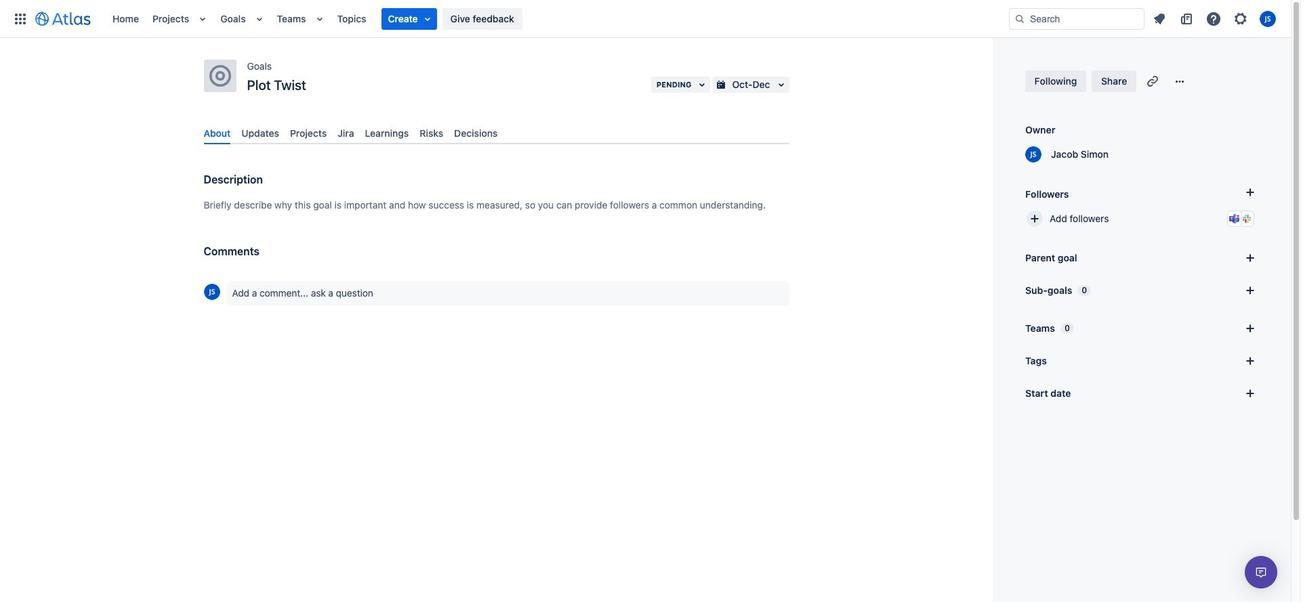 Task type: vqa. For each thing, say whether or not it's contained in the screenshot.
Search field
yes



Task type: locate. For each thing, give the bounding box(es) containing it.
tab list
[[198, 122, 795, 144]]

banner
[[0, 0, 1291, 38]]

settings image
[[1233, 11, 1249, 27]]

open intercom messenger image
[[1253, 564, 1269, 581]]

list item
[[381, 8, 437, 29]]

more icon image
[[1172, 73, 1188, 89]]

list
[[106, 0, 1009, 38], [1147, 8, 1283, 29]]

notifications image
[[1151, 11, 1168, 27]]

list item inside top "element"
[[381, 8, 437, 29]]

None search field
[[1009, 8, 1145, 29]]

search image
[[1014, 13, 1025, 24]]

add a follower image
[[1242, 184, 1258, 201]]



Task type: describe. For each thing, give the bounding box(es) containing it.
0 horizontal spatial list
[[106, 0, 1009, 38]]

slack logo showing nan channels are connected to this goal image
[[1241, 213, 1252, 224]]

Search field
[[1009, 8, 1145, 29]]

help image
[[1206, 11, 1222, 27]]

add follower image
[[1027, 211, 1043, 227]]

goal icon image
[[209, 65, 231, 87]]

msteams logo showing  channels are connected to this goal image
[[1229, 213, 1240, 224]]

switch to... image
[[12, 11, 28, 27]]

account image
[[1260, 11, 1276, 27]]

top element
[[8, 0, 1009, 38]]

1 horizontal spatial list
[[1147, 8, 1283, 29]]



